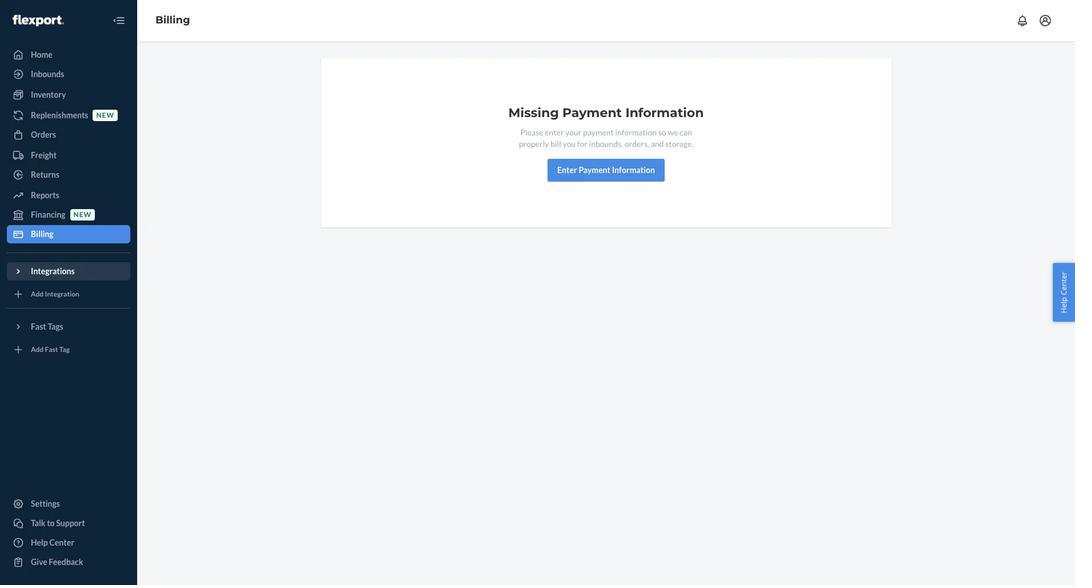 Task type: locate. For each thing, give the bounding box(es) containing it.
fast left tag
[[45, 346, 58, 354]]

properly
[[519, 139, 549, 149]]

please enter your payment information so we can properly bill you for inbounds, orders, and storage.
[[519, 128, 694, 149]]

0 horizontal spatial new
[[74, 211, 92, 219]]

feedback
[[49, 558, 83, 567]]

information for missing payment information
[[626, 105, 704, 121]]

missing payment information
[[509, 105, 704, 121]]

add left integration
[[31, 290, 44, 299]]

integrations
[[31, 267, 75, 276]]

1 vertical spatial center
[[49, 538, 74, 548]]

0 vertical spatial add
[[31, 290, 44, 299]]

fast tags button
[[7, 318, 130, 336]]

orders,
[[625, 139, 650, 149]]

payment up payment
[[563, 105, 622, 121]]

inbounds link
[[7, 65, 130, 83]]

billing link
[[156, 14, 190, 26], [7, 225, 130, 244]]

1 vertical spatial help
[[31, 538, 48, 548]]

0 horizontal spatial billing
[[31, 229, 53, 239]]

add
[[31, 290, 44, 299], [31, 346, 44, 354]]

0 vertical spatial billing
[[156, 14, 190, 26]]

information down orders,
[[612, 165, 655, 175]]

for
[[577, 139, 588, 149]]

help center inside button
[[1059, 272, 1070, 314]]

1 vertical spatial payment
[[579, 165, 611, 175]]

1 horizontal spatial help center
[[1059, 272, 1070, 314]]

new
[[96, 111, 114, 120], [74, 211, 92, 219]]

new down reports link
[[74, 211, 92, 219]]

enter payment information
[[558, 165, 655, 175]]

0 vertical spatial payment
[[563, 105, 622, 121]]

please
[[521, 128, 544, 137]]

financing
[[31, 210, 66, 220]]

1 add from the top
[[31, 290, 44, 299]]

fast
[[31, 322, 46, 332], [45, 346, 58, 354]]

center inside help center button
[[1059, 272, 1070, 295]]

0 horizontal spatial help
[[31, 538, 48, 548]]

0 vertical spatial help
[[1059, 297, 1070, 314]]

billing link down financing
[[7, 225, 130, 244]]

add integration link
[[7, 285, 130, 304]]

give
[[31, 558, 47, 567]]

talk
[[31, 519, 45, 528]]

bill
[[551, 139, 561, 149]]

2 add from the top
[[31, 346, 44, 354]]

returns
[[31, 170, 59, 180]]

billing down financing
[[31, 229, 53, 239]]

billing
[[156, 14, 190, 26], [31, 229, 53, 239]]

open notifications image
[[1016, 14, 1030, 27]]

add integration
[[31, 290, 79, 299]]

new up orders link
[[96, 111, 114, 120]]

payment inside button
[[579, 165, 611, 175]]

1 horizontal spatial new
[[96, 111, 114, 120]]

0 vertical spatial billing link
[[156, 14, 190, 26]]

talk to support
[[31, 519, 85, 528]]

integration
[[45, 290, 79, 299]]

0 vertical spatial fast
[[31, 322, 46, 332]]

0 vertical spatial information
[[626, 105, 704, 121]]

0 vertical spatial help center
[[1059, 272, 1070, 314]]

center
[[1059, 272, 1070, 295], [49, 538, 74, 548]]

fast inside dropdown button
[[31, 322, 46, 332]]

tags
[[48, 322, 63, 332]]

payment for enter
[[579, 165, 611, 175]]

help inside help center link
[[31, 538, 48, 548]]

information inside button
[[612, 165, 655, 175]]

fast tags
[[31, 322, 63, 332]]

1 vertical spatial help center
[[31, 538, 74, 548]]

can
[[680, 128, 692, 137]]

1 vertical spatial add
[[31, 346, 44, 354]]

we
[[668, 128, 678, 137]]

help inside help center button
[[1059, 297, 1070, 314]]

talk to support button
[[7, 515, 130, 533]]

information
[[626, 105, 704, 121], [612, 165, 655, 175]]

1 vertical spatial information
[[612, 165, 655, 175]]

billing right close navigation image
[[156, 14, 190, 26]]

1 horizontal spatial help
[[1059, 297, 1070, 314]]

1 vertical spatial billing
[[31, 229, 53, 239]]

1 vertical spatial new
[[74, 211, 92, 219]]

storage.
[[666, 139, 694, 149]]

add down fast tags
[[31, 346, 44, 354]]

fast left tags
[[31, 322, 46, 332]]

inventory link
[[7, 86, 130, 104]]

orders
[[31, 130, 56, 140]]

help
[[1059, 297, 1070, 314], [31, 538, 48, 548]]

1 horizontal spatial center
[[1059, 272, 1070, 295]]

information up so
[[626, 105, 704, 121]]

integrations button
[[7, 263, 130, 281]]

0 horizontal spatial center
[[49, 538, 74, 548]]

1 vertical spatial billing link
[[7, 225, 130, 244]]

billing link right close navigation image
[[156, 14, 190, 26]]

add fast tag link
[[7, 341, 130, 359]]

help center
[[1059, 272, 1070, 314], [31, 538, 74, 548]]

0 vertical spatial new
[[96, 111, 114, 120]]

payment
[[563, 105, 622, 121], [579, 165, 611, 175]]

1 horizontal spatial billing link
[[156, 14, 190, 26]]

0 vertical spatial center
[[1059, 272, 1070, 295]]

0 horizontal spatial help center
[[31, 538, 74, 548]]

freight link
[[7, 146, 130, 165]]

enter
[[558, 165, 577, 175]]

your
[[566, 128, 582, 137]]

payment right 'enter'
[[579, 165, 611, 175]]

add for add fast tag
[[31, 346, 44, 354]]



Task type: vqa. For each thing, say whether or not it's contained in the screenshot.
Product Detail
no



Task type: describe. For each thing, give the bounding box(es) containing it.
new for financing
[[74, 211, 92, 219]]

so
[[659, 128, 667, 137]]

new for replenishments
[[96, 111, 114, 120]]

home
[[31, 50, 53, 59]]

payment
[[583, 128, 614, 137]]

and
[[651, 139, 664, 149]]

settings link
[[7, 495, 130, 514]]

1 horizontal spatial billing
[[156, 14, 190, 26]]

enter
[[545, 128, 564, 137]]

freight
[[31, 150, 57, 160]]

0 horizontal spatial billing link
[[7, 225, 130, 244]]

flexport logo image
[[13, 15, 64, 26]]

to
[[47, 519, 55, 528]]

add for add integration
[[31, 290, 44, 299]]

give feedback
[[31, 558, 83, 567]]

enter payment information button
[[548, 159, 665, 182]]

inbounds,
[[589, 139, 623, 149]]

replenishments
[[31, 110, 88, 120]]

information for enter payment information
[[612, 165, 655, 175]]

payment for missing
[[563, 105, 622, 121]]

orders link
[[7, 126, 130, 144]]

close navigation image
[[112, 14, 126, 27]]

tag
[[59, 346, 70, 354]]

open account menu image
[[1039, 14, 1053, 27]]

home link
[[7, 46, 130, 64]]

reports
[[31, 190, 59, 200]]

you
[[563, 139, 576, 149]]

give feedback button
[[7, 554, 130, 572]]

center inside help center link
[[49, 538, 74, 548]]

add fast tag
[[31, 346, 70, 354]]

reports link
[[7, 186, 130, 205]]

support
[[56, 519, 85, 528]]

settings
[[31, 499, 60, 509]]

missing
[[509, 105, 559, 121]]

returns link
[[7, 166, 130, 184]]

inventory
[[31, 90, 66, 100]]

billing inside 'link'
[[31, 229, 53, 239]]

inbounds
[[31, 69, 64, 79]]

help center link
[[7, 534, 130, 552]]

1 vertical spatial fast
[[45, 346, 58, 354]]

help center button
[[1054, 263, 1076, 322]]

information
[[616, 128, 657, 137]]



